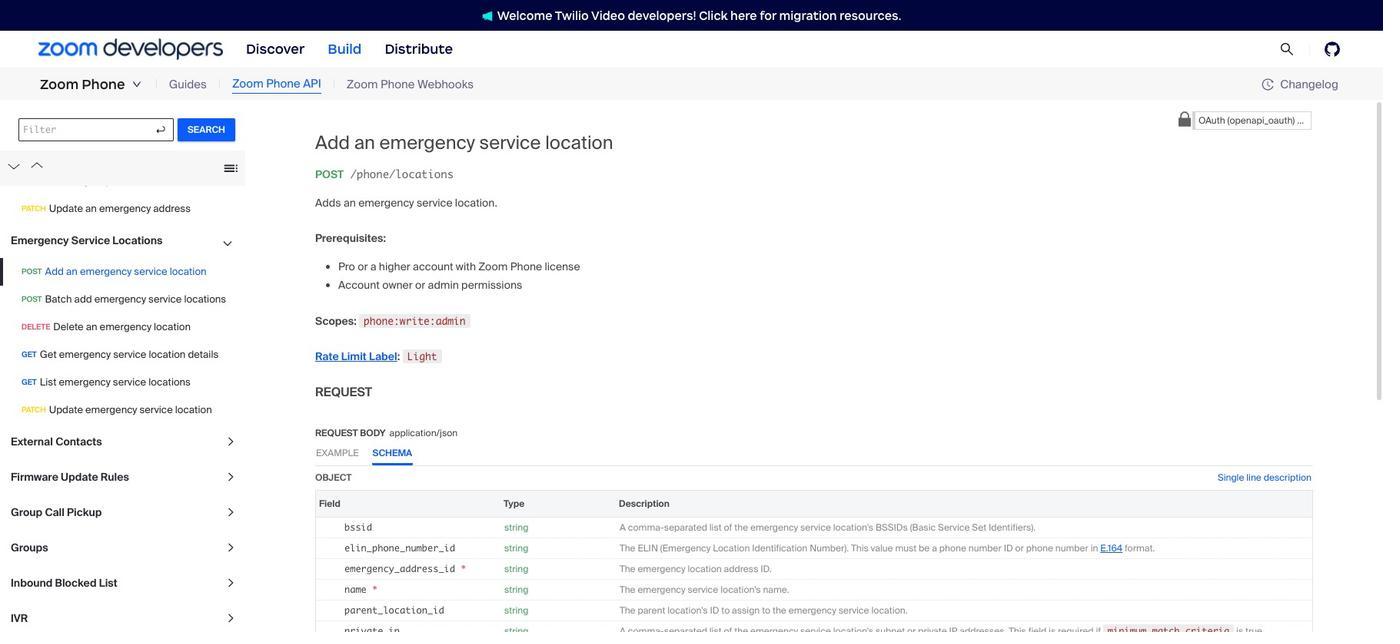 Task type: vqa. For each thing, say whether or not it's contained in the screenshot.
'string' related to audio_id
no



Task type: describe. For each thing, give the bounding box(es) containing it.
for
[[760, 8, 777, 23]]

phone for zoom phone webhooks
[[381, 77, 415, 92]]

description
[[1264, 472, 1312, 484]]

developers!
[[628, 8, 696, 23]]

4 string from the top
[[504, 584, 528, 596]]

name *
[[344, 584, 378, 596]]

twilio
[[555, 8, 589, 23]]

* for emergency_address_id *
[[461, 563, 466, 575]]

bssid
[[344, 522, 372, 533]]

request body application/json
[[315, 427, 458, 440]]

field
[[319, 498, 340, 510]]

github image
[[1325, 42, 1340, 57]]

welcome
[[497, 8, 552, 23]]

guides
[[169, 77, 207, 92]]

zoom phone api link
[[232, 76, 321, 94]]

changelog link
[[1262, 76, 1339, 92]]

guides link
[[169, 76, 207, 93]]

string for elin_phone_number_id
[[504, 543, 528, 555]]

string for bssid
[[504, 522, 528, 534]]

webhooks
[[418, 77, 474, 92]]



Task type: locate. For each thing, give the bounding box(es) containing it.
0 horizontal spatial zoom
[[40, 76, 79, 93]]

* right name
[[372, 584, 378, 596]]

parent_location_id
[[344, 605, 444, 616]]

request up body
[[315, 384, 372, 400]]

welcome twilio video developers! click here for migration resources. link
[[466, 7, 917, 23]]

0 horizontal spatial *
[[372, 584, 378, 596]]

search image
[[1280, 42, 1294, 56], [1280, 42, 1294, 56]]

history image
[[1262, 78, 1280, 91]]

request for request
[[315, 384, 372, 400]]

zoom developer logo image
[[38, 39, 223, 60]]

object
[[315, 472, 352, 484]]

2 phone from the left
[[266, 76, 300, 92]]

resources.
[[840, 8, 901, 23]]

migration
[[779, 8, 837, 23]]

3 phone from the left
[[381, 77, 415, 92]]

1 zoom from the left
[[40, 76, 79, 93]]

elin_phone_number_id
[[344, 543, 455, 554]]

emergency_address_id
[[344, 563, 455, 575]]

1 phone from the left
[[82, 76, 125, 93]]

0 vertical spatial request
[[315, 384, 372, 400]]

emergency_address_id *
[[344, 563, 466, 575]]

zoom phone webhooks
[[347, 77, 474, 92]]

application/json
[[389, 427, 458, 440]]

request for request body application/json
[[315, 427, 358, 440]]

phone
[[82, 76, 125, 93], [266, 76, 300, 92], [381, 77, 415, 92]]

1 string from the top
[[504, 522, 528, 534]]

2 request from the top
[[315, 427, 358, 440]]

video
[[591, 8, 625, 23]]

phone left api
[[266, 76, 300, 92]]

zoom for zoom phone
[[40, 76, 79, 93]]

2 string from the top
[[504, 543, 528, 555]]

1 vertical spatial request
[[315, 427, 358, 440]]

notification image
[[482, 11, 497, 21], [482, 11, 493, 21]]

phone left down "image"
[[82, 76, 125, 93]]

* for name *
[[372, 584, 378, 596]]

body
[[360, 427, 386, 440]]

zoom phone webhooks link
[[347, 76, 474, 93]]

zoom phone
[[40, 76, 125, 93]]

api
[[303, 76, 321, 92]]

single line description
[[1218, 472, 1312, 484]]

zoom for zoom phone api
[[232, 76, 263, 92]]

request left body
[[315, 427, 358, 440]]

github image
[[1325, 42, 1340, 57]]

1 horizontal spatial zoom
[[232, 76, 263, 92]]

changelog
[[1280, 76, 1339, 92]]

string
[[504, 522, 528, 534], [504, 543, 528, 555], [504, 563, 528, 576], [504, 584, 528, 596], [504, 605, 528, 617]]

* right emergency_address_id
[[461, 563, 466, 575]]

1 horizontal spatial *
[[461, 563, 466, 575]]

welcome twilio video developers! click here for migration resources.
[[497, 8, 901, 23]]

3 zoom from the left
[[347, 77, 378, 92]]

zoom for zoom phone webhooks
[[347, 77, 378, 92]]

1 request from the top
[[315, 384, 372, 400]]

phone for zoom phone
[[82, 76, 125, 93]]

2 zoom from the left
[[232, 76, 263, 92]]

click
[[699, 8, 728, 23]]

phone for zoom phone api
[[266, 76, 300, 92]]

down image
[[132, 80, 141, 89]]

3 string from the top
[[504, 563, 528, 576]]

1 horizontal spatial phone
[[266, 76, 300, 92]]

zoom phone api
[[232, 76, 321, 92]]

2 horizontal spatial zoom
[[347, 77, 378, 92]]

*
[[461, 563, 466, 575], [372, 584, 378, 596]]

history image
[[1262, 78, 1274, 91]]

single
[[1218, 472, 1244, 484]]

string for parent_location_id
[[504, 605, 528, 617]]

here
[[730, 8, 757, 23]]

zoom
[[40, 76, 79, 93], [232, 76, 263, 92], [347, 77, 378, 92]]

type
[[504, 498, 525, 510]]

request
[[315, 384, 372, 400], [315, 427, 358, 440]]

name
[[344, 584, 367, 596]]

1 vertical spatial *
[[372, 584, 378, 596]]

phone left webhooks
[[381, 77, 415, 92]]

0 horizontal spatial phone
[[82, 76, 125, 93]]

5 string from the top
[[504, 605, 528, 617]]

2 horizontal spatial phone
[[381, 77, 415, 92]]

0 vertical spatial *
[[461, 563, 466, 575]]

line
[[1246, 472, 1261, 484]]



